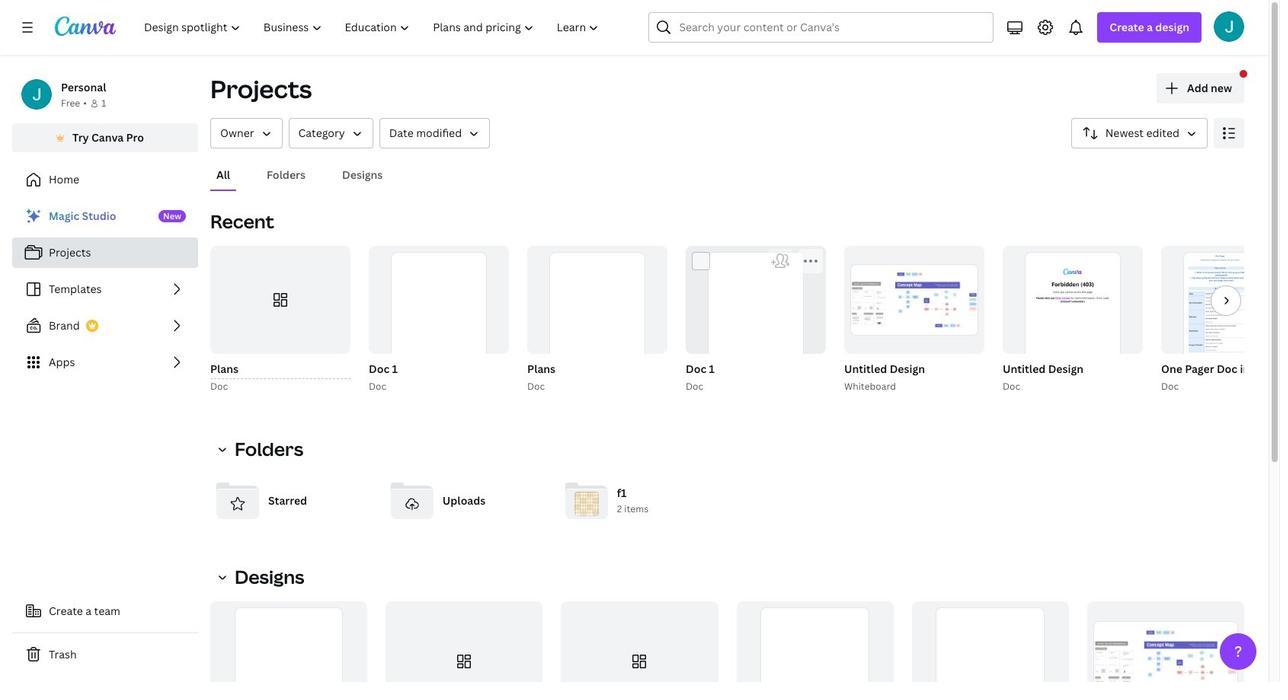 Task type: vqa. For each thing, say whether or not it's contained in the screenshot.
utilizing
no



Task type: describe. For each thing, give the bounding box(es) containing it.
john smith image
[[1214, 11, 1245, 42]]

Date modified button
[[379, 118, 490, 149]]

Category button
[[289, 118, 373, 149]]



Task type: locate. For each thing, give the bounding box(es) containing it.
None field
[[210, 361, 351, 380]]

Sort by button
[[1072, 118, 1208, 149]]

None search field
[[649, 12, 994, 43]]

group
[[207, 246, 351, 395], [210, 246, 351, 354], [366, 246, 509, 395], [369, 246, 509, 388], [524, 246, 668, 395], [527, 246, 668, 388], [683, 246, 826, 395], [686, 246, 826, 388], [842, 246, 985, 395], [845, 246, 985, 354], [1000, 246, 1143, 395], [1003, 246, 1143, 388], [1159, 246, 1281, 395], [1162, 246, 1281, 388], [210, 602, 368, 683], [386, 602, 543, 683], [912, 602, 1069, 683], [1088, 602, 1245, 683]]

Search search field
[[680, 13, 964, 42]]

Owner button
[[210, 118, 282, 149]]

list
[[12, 201, 198, 378]]

top level navigation element
[[134, 12, 612, 43]]



